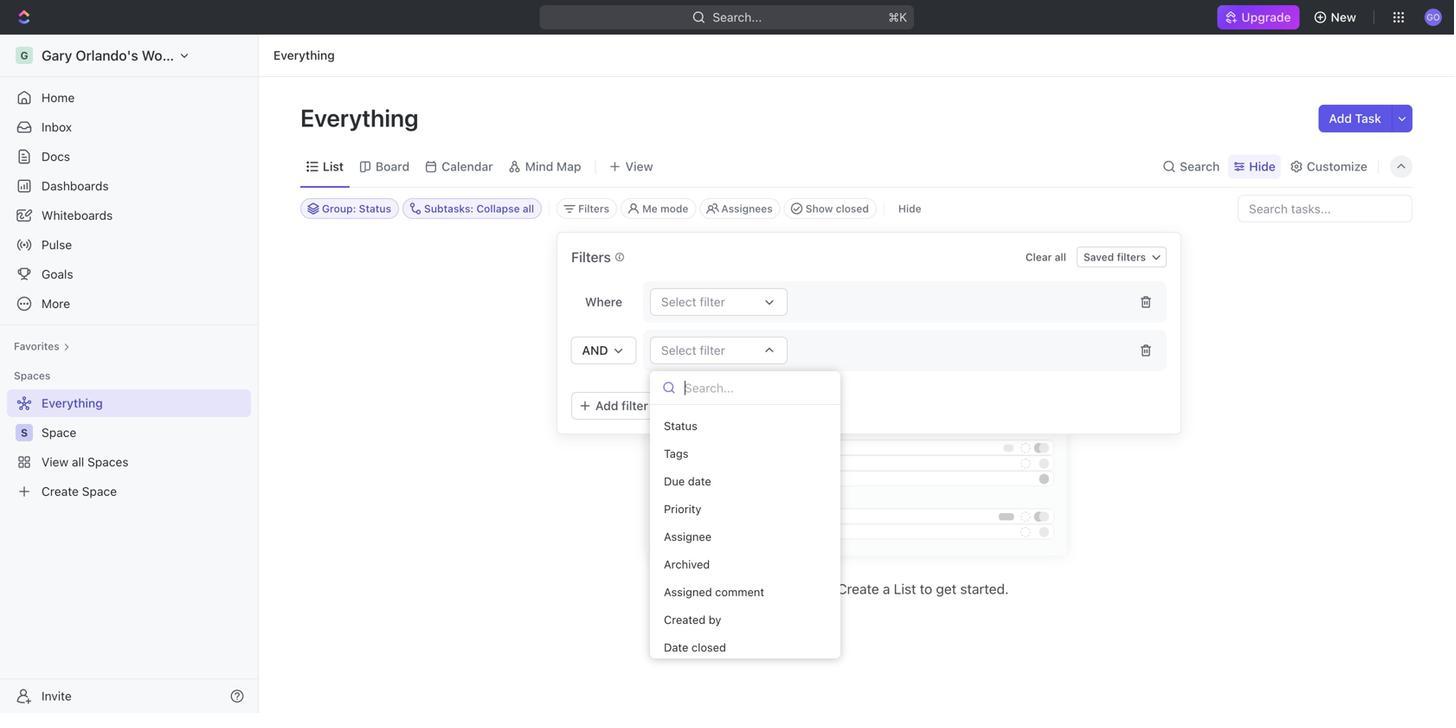 Task type: locate. For each thing, give the bounding box(es) containing it.
list link
[[320, 155, 344, 179]]

1 horizontal spatial hide
[[1250, 159, 1276, 174]]

0 vertical spatial list
[[323, 159, 344, 174]]

1 horizontal spatial add
[[690, 399, 713, 413]]

0 horizontal spatial filter
[[622, 399, 649, 413]]

spaces
[[14, 370, 51, 382]]

1 vertical spatial hide
[[899, 203, 922, 215]]

filter inside button
[[622, 399, 649, 413]]

and
[[582, 343, 608, 358]]

hide
[[1250, 159, 1276, 174], [899, 203, 922, 215]]

mind map link
[[522, 155, 582, 179]]

pulse link
[[7, 231, 251, 259]]

list left board link
[[323, 159, 344, 174]]

get
[[937, 581, 957, 598]]

upgrade link
[[1218, 5, 1301, 29]]

filter inside dropdown button
[[700, 343, 726, 358]]

whiteboards link
[[7, 202, 251, 230]]

1 horizontal spatial list
[[894, 581, 917, 598]]

add group
[[690, 399, 750, 413]]

list
[[323, 159, 344, 174], [894, 581, 917, 598]]

select filter
[[662, 343, 726, 358]]

filters button
[[557, 198, 618, 219]]

hide button
[[892, 198, 929, 219]]

created
[[664, 614, 706, 627]]

0 horizontal spatial add
[[596, 399, 619, 413]]

0 horizontal spatial list
[[323, 159, 344, 174]]

whiteboards
[[42, 208, 113, 223]]

add left task
[[1330, 111, 1353, 126]]

assignees
[[722, 203, 773, 215]]

add filter
[[596, 399, 649, 413]]

hide inside hide dropdown button
[[1250, 159, 1276, 174]]

0 vertical spatial everything
[[274, 48, 335, 62]]

dashboards
[[42, 179, 109, 193]]

select
[[662, 343, 697, 358]]

invite
[[42, 689, 72, 704]]

clear all
[[1026, 251, 1067, 263]]

filter for add filter
[[622, 399, 649, 413]]

where
[[585, 295, 623, 309]]

status
[[664, 420, 698, 433]]

list right a
[[894, 581, 917, 598]]

2 horizontal spatial add
[[1330, 111, 1353, 126]]

search
[[1181, 159, 1220, 174]]

1 vertical spatial list
[[894, 581, 917, 598]]

⌘k
[[889, 10, 908, 24]]

date
[[664, 641, 689, 654]]

hide inside hide button
[[899, 203, 922, 215]]

due date
[[664, 475, 712, 488]]

add down and
[[596, 399, 619, 413]]

0 horizontal spatial hide
[[899, 203, 922, 215]]

favorites
[[14, 340, 60, 352]]

comment
[[716, 586, 765, 599]]

this
[[705, 581, 731, 598]]

1 horizontal spatial filter
[[700, 343, 726, 358]]

clear all button
[[1019, 247, 1074, 268]]

goals
[[42, 267, 73, 281]]

goals link
[[7, 261, 251, 288]]

by
[[709, 614, 722, 627]]

customize
[[1308, 159, 1368, 174]]

customize button
[[1285, 155, 1374, 179]]

task
[[1356, 111, 1382, 126]]

sidebar navigation
[[0, 35, 259, 714]]

closed
[[692, 641, 727, 654]]

create
[[838, 581, 880, 598]]

add for add filter
[[596, 399, 619, 413]]

1 vertical spatial filter
[[622, 399, 649, 413]]

inbox
[[42, 120, 72, 134]]

0 vertical spatial hide
[[1250, 159, 1276, 174]]

filter
[[700, 343, 726, 358], [622, 399, 649, 413]]

add inside button
[[1330, 111, 1353, 126]]

mind
[[525, 159, 554, 174]]

calendar link
[[438, 155, 493, 179]]

add
[[1330, 111, 1353, 126], [596, 399, 619, 413], [690, 399, 713, 413]]

tree
[[7, 390, 251, 506]]

upgrade
[[1242, 10, 1292, 24]]

add for add group
[[690, 399, 713, 413]]

date closed
[[664, 641, 727, 654]]

add inside button
[[690, 399, 713, 413]]

add up status at the left bottom of page
[[690, 399, 713, 413]]

docs
[[42, 149, 70, 164]]

assignee
[[664, 530, 712, 543]]

everything
[[274, 48, 335, 62], [301, 103, 424, 132]]

dashboards link
[[7, 172, 251, 200]]

0 vertical spatial filter
[[700, 343, 726, 358]]

everything link
[[269, 45, 339, 66]]

add inside button
[[596, 399, 619, 413]]

a
[[883, 581, 891, 598]]

new
[[1332, 10, 1357, 24]]

tags
[[664, 447, 689, 460]]

pulse
[[42, 238, 72, 252]]



Task type: vqa. For each thing, say whether or not it's contained in the screenshot.
Folder
yes



Task type: describe. For each thing, give the bounding box(es) containing it.
filters
[[1118, 251, 1147, 263]]

board link
[[372, 155, 410, 179]]

search...
[[713, 10, 763, 24]]

favorites button
[[7, 336, 77, 357]]

add task button
[[1319, 105, 1393, 133]]

all
[[1055, 251, 1067, 263]]

saved
[[1084, 251, 1115, 263]]

started.
[[961, 581, 1009, 598]]

filter for select filter
[[700, 343, 726, 358]]

1 vertical spatial everything
[[301, 103, 424, 132]]

is
[[778, 581, 788, 598]]

filters
[[579, 203, 610, 215]]

date
[[688, 475, 712, 488]]

docs link
[[7, 143, 251, 171]]

group
[[716, 399, 750, 413]]

map
[[557, 159, 582, 174]]

Search... text field
[[685, 375, 829, 401]]

add filter button
[[572, 392, 659, 420]]

clear
[[1026, 251, 1053, 263]]

inbox link
[[7, 113, 251, 141]]

Search tasks... text field
[[1239, 196, 1413, 222]]

empty.
[[792, 581, 834, 598]]

search button
[[1158, 155, 1226, 179]]

assigned
[[664, 586, 712, 599]]

board
[[376, 159, 410, 174]]

tree inside sidebar navigation
[[7, 390, 251, 506]]

add task
[[1330, 111, 1382, 126]]

assignees button
[[700, 198, 781, 219]]

due
[[664, 475, 685, 488]]

mind map
[[525, 159, 582, 174]]

this folder is empty. create a list to get started.
[[705, 581, 1009, 598]]

folder
[[735, 581, 774, 598]]

home
[[42, 91, 75, 105]]

to
[[920, 581, 933, 598]]

add group button
[[666, 392, 760, 420]]

home link
[[7, 84, 251, 112]]

created by
[[664, 614, 722, 627]]

assigned comment
[[664, 586, 765, 599]]

hide button
[[1229, 155, 1282, 179]]

calendar
[[442, 159, 493, 174]]

select filter button
[[650, 337, 788, 365]]

list inside list link
[[323, 159, 344, 174]]

add for add task
[[1330, 111, 1353, 126]]

everything inside everything link
[[274, 48, 335, 62]]

priority
[[664, 503, 702, 516]]

new button
[[1307, 3, 1368, 31]]

saved filters
[[1084, 251, 1147, 263]]

saved filters button
[[1077, 247, 1167, 268]]

archived
[[664, 558, 710, 571]]



